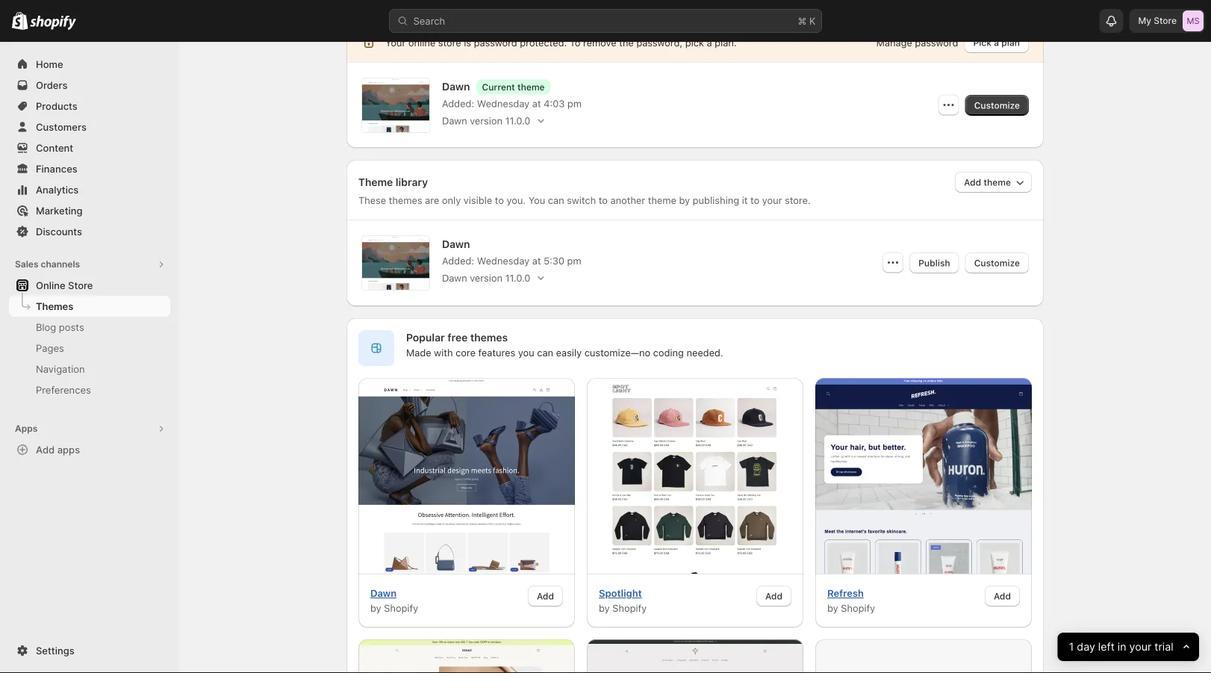 Task type: describe. For each thing, give the bounding box(es) containing it.
blog
[[36, 321, 56, 333]]

products
[[36, 100, 78, 112]]

sales channels
[[15, 259, 80, 270]]

settings
[[36, 645, 74, 656]]

k
[[810, 15, 816, 27]]

customers link
[[9, 117, 170, 137]]

orders link
[[9, 75, 170, 96]]

apps button
[[9, 418, 170, 439]]

blog posts link
[[9, 317, 170, 338]]

pages
[[36, 342, 64, 354]]

online store link
[[9, 275, 170, 296]]

online store
[[36, 279, 93, 291]]

home link
[[9, 54, 170, 75]]

themes
[[36, 300, 73, 312]]

my store image
[[1184, 10, 1204, 31]]

marketing
[[36, 205, 83, 216]]

my
[[1139, 15, 1152, 26]]

in
[[1119, 641, 1127, 653]]

orders
[[36, 79, 68, 91]]

settings link
[[9, 640, 170, 661]]

⌘
[[798, 15, 807, 27]]

my store
[[1139, 15, 1178, 26]]

apps
[[15, 423, 38, 434]]

pages link
[[9, 338, 170, 359]]

shopify image
[[12, 12, 28, 30]]

navigation
[[36, 363, 85, 375]]

channels
[[41, 259, 80, 270]]

add
[[36, 444, 55, 455]]

discounts link
[[9, 221, 170, 242]]

preferences link
[[9, 380, 170, 400]]

content
[[36, 142, 73, 154]]

marketing link
[[9, 200, 170, 221]]

sales channels button
[[9, 254, 170, 275]]

customers
[[36, 121, 87, 133]]

finances link
[[9, 158, 170, 179]]



Task type: locate. For each thing, give the bounding box(es) containing it.
1
[[1070, 641, 1075, 653]]

apps
[[57, 444, 80, 455]]

finances
[[36, 163, 78, 174]]

your
[[1130, 641, 1153, 653]]

1 vertical spatial store
[[68, 279, 93, 291]]

posts
[[59, 321, 84, 333]]

trial
[[1156, 641, 1174, 653]]

analytics link
[[9, 179, 170, 200]]

online
[[36, 279, 65, 291]]

1 day left in your trial
[[1070, 641, 1174, 653]]

home
[[36, 58, 63, 70]]

blog posts
[[36, 321, 84, 333]]

products link
[[9, 96, 170, 117]]

0 horizontal spatial store
[[68, 279, 93, 291]]

add apps button
[[9, 439, 170, 460]]

shopify image
[[30, 15, 76, 30]]

analytics
[[36, 184, 79, 195]]

store right my
[[1155, 15, 1178, 26]]

store for my store
[[1155, 15, 1178, 26]]

1 day left in your trial button
[[1059, 633, 1200, 661]]

store
[[1155, 15, 1178, 26], [68, 279, 93, 291]]

search
[[414, 15, 446, 27]]

⌘ k
[[798, 15, 816, 27]]

navigation link
[[9, 359, 170, 380]]

add apps
[[36, 444, 80, 455]]

sales
[[15, 259, 38, 270]]

content link
[[9, 137, 170, 158]]

preferences
[[36, 384, 91, 396]]

store inside 'link'
[[68, 279, 93, 291]]

day
[[1078, 641, 1096, 653]]

0 vertical spatial store
[[1155, 15, 1178, 26]]

1 horizontal spatial store
[[1155, 15, 1178, 26]]

store for online store
[[68, 279, 93, 291]]

left
[[1099, 641, 1116, 653]]

discounts
[[36, 226, 82, 237]]

store down sales channels button
[[68, 279, 93, 291]]

themes link
[[9, 296, 170, 317]]



Task type: vqa. For each thing, say whether or not it's contained in the screenshot.
Shopify corresponding to Customers who have purchased at least once
no



